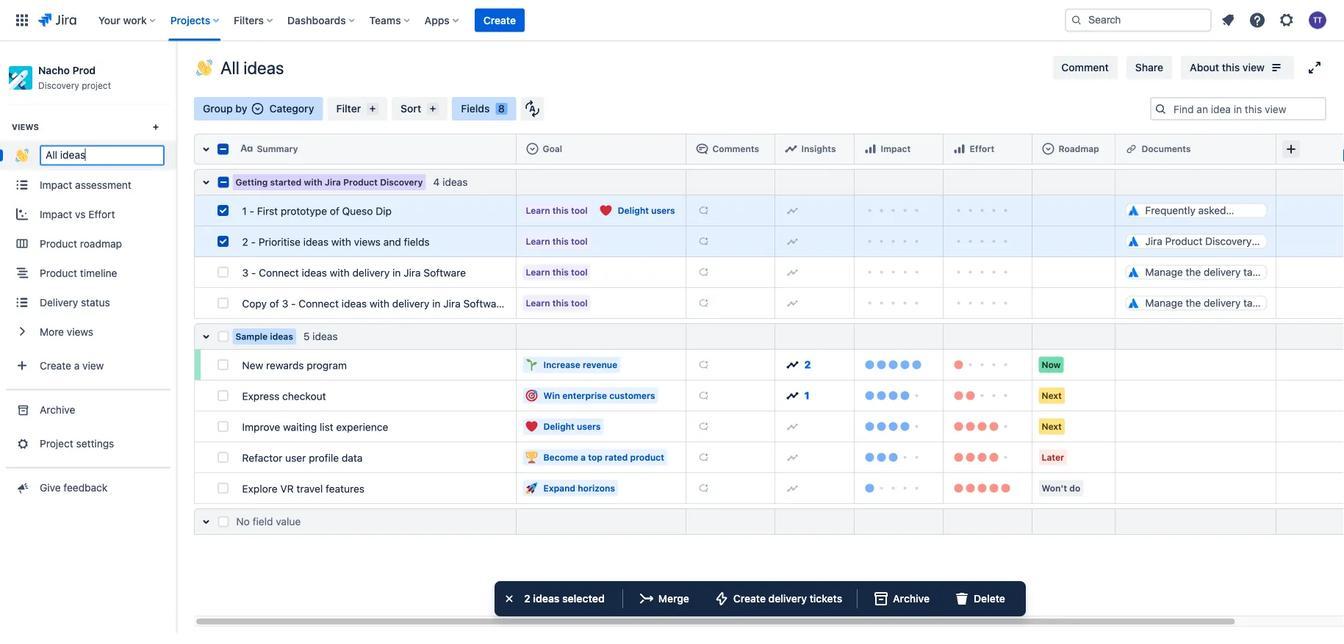 Task type: vqa. For each thing, say whether or not it's contained in the screenshot.
rightmost people
no



Task type: describe. For each thing, give the bounding box(es) containing it.
view for create a view
[[82, 359, 104, 372]]

create for create a view
[[40, 359, 71, 372]]

learn this tool for 3 - connect ideas with delivery in jira software
[[526, 267, 588, 277]]

polaris common.ui.field config.add.add more.icon image
[[1283, 140, 1300, 158]]

primary element
[[9, 0, 1065, 41]]

impact for impact
[[881, 144, 911, 154]]

archive button for delete button
[[864, 587, 939, 611]]

create button
[[475, 8, 525, 32]]

0 vertical spatial software
[[424, 267, 466, 279]]

jira product discovery navigation element
[[0, 41, 176, 634]]

feedback image
[[14, 480, 30, 495]]

learn for copy of 3 - connect ideas with delivery in jira software
[[526, 298, 550, 308]]

1 horizontal spatial delight users
[[618, 205, 675, 216]]

product roadmap link
[[0, 229, 176, 258]]

1 learn from the top
[[526, 205, 550, 216]]

single select dropdown image
[[252, 103, 264, 115]]

documents
[[1142, 144, 1191, 154]]

discovery inside nacho prod discovery project
[[38, 80, 79, 91]]

more
[[40, 326, 64, 338]]

goal
[[543, 144, 562, 154]]

summary
[[257, 144, 298, 154]]

refactor user profile data
[[242, 452, 363, 464]]

learn this tool for 2 - prioritise ideas with views and fields
[[526, 236, 588, 247]]

1 horizontal spatial views
[[354, 236, 381, 248]]

5 ideas
[[304, 330, 338, 343]]

2 for 2 ideas selected
[[524, 593, 531, 605]]

5
[[304, 330, 310, 343]]

insights image
[[787, 359, 799, 371]]

notifications image
[[1219, 11, 1237, 29]]

project settings button
[[0, 429, 176, 458]]

archive image
[[873, 590, 890, 608]]

none field inside "jira product discovery navigation" element
[[41, 147, 163, 164]]

2 - prioritise ideas with views and fields
[[242, 236, 430, 248]]

settings
[[76, 437, 114, 449]]

customers
[[609, 391, 655, 401]]

0 vertical spatial connect
[[259, 267, 299, 279]]

queso
[[342, 205, 373, 217]]

help image
[[1249, 11, 1266, 29]]

give feedback button
[[0, 473, 176, 502]]

won't
[[1042, 483, 1067, 494]]

no field value
[[236, 516, 301, 528]]

explore
[[242, 483, 278, 495]]

product
[[630, 452, 664, 463]]

8
[[498, 103, 505, 115]]

filters button
[[229, 8, 279, 32]]

:heart: image
[[600, 205, 612, 216]]

projects
[[170, 14, 210, 26]]

1 learn this tool from the top
[[526, 205, 588, 216]]

search image
[[1071, 14, 1083, 26]]

increase revenue
[[544, 360, 618, 370]]

views inside "jira product discovery navigation" element
[[67, 326, 93, 338]]

apps
[[425, 14, 450, 26]]

settings image
[[1278, 11, 1296, 29]]

a for become
[[581, 452, 586, 463]]

impact for impact assessment
[[40, 179, 72, 191]]

status
[[81, 296, 110, 308]]

view for about this view
[[1243, 61, 1265, 74]]

product roadmap
[[40, 237, 122, 250]]

projects button
[[166, 8, 225, 32]]

autosave is enabled image
[[525, 100, 540, 118]]

comments image
[[696, 143, 708, 155]]

sort
[[401, 103, 421, 115]]

create for create
[[484, 14, 516, 26]]

won't do
[[1042, 483, 1081, 494]]

rewards
[[266, 359, 304, 372]]

list
[[320, 421, 333, 433]]

learn this tool for copy of 3 - connect ideas with delivery in jira software
[[526, 298, 588, 308]]

delete
[[974, 593, 1005, 605]]

rated
[[605, 452, 628, 463]]

impact assessment link
[[0, 170, 176, 200]]

new rewards program
[[242, 359, 347, 372]]

user
[[285, 452, 306, 464]]

archive button for project settings button on the bottom
[[0, 395, 176, 424]]

prioritise
[[259, 236, 301, 248]]

impact for impact vs effort
[[40, 208, 72, 220]]

- for 2
[[251, 236, 256, 248]]

impact vs effort
[[40, 208, 115, 220]]

about this view button
[[1181, 56, 1294, 79]]

your work button
[[94, 8, 162, 32]]

next for express checkout
[[1042, 391, 1062, 401]]

delivery
[[40, 296, 78, 308]]

delete image
[[953, 590, 971, 608]]

this for copy of 3 - connect ideas with delivery in jira software
[[553, 298, 569, 308]]

0 vertical spatial users
[[651, 205, 675, 216]]

current project sidebar image
[[160, 59, 193, 88]]

create delivery tickets
[[733, 593, 842, 605]]

roadmap
[[1059, 144, 1099, 154]]

share button
[[1127, 56, 1173, 79]]

later
[[1042, 452, 1064, 463]]

2 button
[[781, 353, 849, 377]]

2 for 2
[[805, 359, 811, 371]]

close image
[[501, 590, 518, 608]]

collapse all image
[[197, 140, 215, 158]]

do
[[1070, 483, 1081, 494]]

filters
[[234, 14, 264, 26]]

experience
[[336, 421, 388, 433]]

delivery status
[[40, 296, 110, 308]]

become
[[544, 452, 578, 463]]

top
[[588, 452, 603, 463]]

improve
[[242, 421, 280, 433]]

and
[[383, 236, 401, 248]]

share
[[1136, 61, 1164, 74]]

0 vertical spatial of
[[330, 205, 339, 217]]

1 horizontal spatial delivery
[[392, 298, 430, 310]]

archive inside "jira product discovery navigation" element
[[40, 404, 75, 416]]

field
[[253, 516, 273, 528]]

product timeline
[[40, 267, 117, 279]]

goal button
[[522, 137, 680, 161]]

your profile and settings image
[[1309, 11, 1327, 29]]

teams
[[369, 14, 401, 26]]

by
[[236, 103, 247, 115]]

all ideas
[[221, 57, 284, 78]]

this for 2 - prioritise ideas with views and fields
[[553, 236, 569, 247]]

express checkout
[[242, 390, 326, 402]]

give feedback
[[40, 481, 108, 494]]

program
[[307, 359, 347, 372]]

impact image
[[865, 143, 877, 155]]

travel
[[297, 483, 323, 495]]

nacho prod discovery project
[[38, 64, 111, 91]]

insights button
[[781, 137, 849, 161]]

0 vertical spatial :wave: image
[[196, 60, 212, 76]]

sample ideas
[[236, 332, 293, 342]]

category
[[269, 103, 314, 115]]

apps button
[[420, 8, 464, 32]]

become a top rated product
[[544, 452, 664, 463]]

now
[[1042, 360, 1061, 370]]

banner containing your work
[[0, 0, 1344, 41]]



Task type: locate. For each thing, give the bounding box(es) containing it.
0 vertical spatial impact
[[881, 144, 911, 154]]

assessment
[[75, 179, 131, 191]]

add image
[[698, 205, 710, 216], [698, 205, 710, 216], [787, 205, 799, 216], [698, 236, 710, 247], [787, 236, 799, 247], [698, 266, 710, 278], [698, 359, 710, 371], [698, 359, 710, 371], [698, 390, 710, 402], [698, 390, 710, 402], [698, 421, 710, 433], [787, 421, 799, 433], [698, 452, 710, 463], [698, 483, 710, 494], [698, 483, 710, 494]]

2 vertical spatial impact
[[40, 208, 72, 220]]

4 learn this tool from the top
[[526, 298, 588, 308]]

users
[[651, 205, 675, 216], [577, 422, 601, 432]]

all
[[221, 57, 240, 78]]

views right more
[[67, 326, 93, 338]]

this for 3 - connect ideas with delivery in jira software
[[553, 267, 569, 277]]

0 vertical spatial view
[[1243, 61, 1265, 74]]

2 horizontal spatial create
[[733, 593, 766, 605]]

impact button
[[860, 137, 938, 161]]

roadmap image
[[1043, 143, 1054, 155]]

tool for 2 - prioritise ideas with views and fields
[[571, 236, 588, 247]]

1 vertical spatial delivery
[[392, 298, 430, 310]]

0 vertical spatial effort
[[970, 144, 995, 154]]

expand image
[[1306, 59, 1324, 76]]

1 vertical spatial delight
[[544, 422, 575, 432]]

1 horizontal spatial 1
[[805, 390, 810, 402]]

:dart: image
[[526, 390, 538, 402], [526, 390, 538, 402]]

1 for 1
[[805, 390, 810, 402]]

0 horizontal spatial of
[[270, 298, 279, 310]]

archive button up project settings button on the bottom
[[0, 395, 176, 424]]

- for 1
[[250, 205, 254, 217]]

delight up become
[[544, 422, 575, 432]]

teams button
[[365, 8, 416, 32]]

cell
[[1277, 169, 1344, 196], [1277, 169, 1344, 196], [1277, 196, 1344, 226], [1277, 226, 1344, 257], [1033, 257, 1116, 288], [1277, 257, 1344, 288], [1033, 288, 1116, 319], [1277, 288, 1344, 319], [1277, 323, 1344, 350], [1277, 350, 1344, 381], [1116, 381, 1277, 412], [1277, 381, 1344, 412], [1116, 412, 1277, 442], [1277, 412, 1344, 442], [1116, 442, 1277, 473], [1277, 442, 1344, 473], [1116, 473, 1277, 504], [1277, 473, 1344, 504], [1277, 509, 1344, 535]]

comments button
[[692, 137, 769, 161]]

filter button
[[327, 97, 387, 121]]

delivery up copy of 3 - connect ideas with delivery in jira software at top
[[352, 267, 390, 279]]

0 vertical spatial create
[[484, 14, 516, 26]]

next for improve waiting list experience
[[1042, 422, 1062, 432]]

no
[[236, 516, 250, 528]]

tool for copy of 3 - connect ideas with delivery in jira software
[[571, 298, 588, 308]]

with
[[304, 177, 322, 187], [304, 177, 322, 187], [331, 236, 351, 248], [330, 267, 350, 279], [370, 298, 390, 310]]

1 horizontal spatial a
[[581, 452, 586, 463]]

tool for 3 - connect ideas with delivery in jira software
[[571, 267, 588, 277]]

1 vertical spatial 2
[[805, 359, 811, 371]]

1 vertical spatial archive button
[[864, 587, 939, 611]]

merge image
[[638, 590, 655, 608]]

0 horizontal spatial archive button
[[0, 395, 176, 424]]

0 vertical spatial a
[[74, 359, 80, 372]]

effort inside effort 'button'
[[970, 144, 995, 154]]

0 vertical spatial archive
[[40, 404, 75, 416]]

:wave: image down views
[[15, 149, 29, 162]]

connect down prioritise
[[259, 267, 299, 279]]

banner
[[0, 0, 1344, 41]]

2 horizontal spatial delivery
[[769, 593, 807, 605]]

improve waiting list experience
[[242, 421, 388, 433]]

1 vertical spatial impact
[[40, 179, 72, 191]]

effort image
[[954, 143, 965, 155]]

2 learn this tool from the top
[[526, 236, 588, 247]]

feedback
[[64, 481, 108, 494]]

effort right vs
[[88, 208, 115, 220]]

roadmap
[[80, 237, 122, 250]]

:seedling: image
[[526, 359, 538, 371], [526, 359, 538, 371]]

impact left vs
[[40, 208, 72, 220]]

insights image
[[787, 390, 799, 402]]

1 vertical spatial :wave: image
[[15, 149, 29, 162]]

:wave: image inside "jira product discovery navigation" element
[[15, 149, 29, 162]]

win
[[544, 391, 560, 401]]

create right create delivery tickets icon
[[733, 593, 766, 605]]

0 horizontal spatial 2
[[242, 236, 248, 248]]

1 vertical spatial 1
[[805, 390, 810, 402]]

effort inside the impact vs effort link
[[88, 208, 115, 220]]

:wave: image left all
[[196, 60, 212, 76]]

insights
[[802, 144, 836, 154]]

0 vertical spatial views
[[354, 236, 381, 248]]

tickets
[[810, 593, 842, 605]]

view inside popup button
[[1243, 61, 1265, 74]]

0 vertical spatial delivery
[[352, 267, 390, 279]]

1 vertical spatial users
[[577, 422, 601, 432]]

nacho
[[38, 64, 70, 76]]

delete button
[[945, 587, 1014, 611]]

1 horizontal spatial archive
[[893, 593, 930, 605]]

- for 3
[[251, 267, 256, 279]]

show description image
[[1268, 59, 1286, 76]]

3 learn from the top
[[526, 267, 550, 277]]

:rocket: image
[[526, 483, 538, 494], [526, 483, 538, 494]]

view
[[1243, 61, 1265, 74], [82, 359, 104, 372]]

1 vertical spatial connect
[[299, 298, 339, 310]]

0 horizontal spatial delight
[[544, 422, 575, 432]]

dip
[[376, 205, 392, 217]]

about
[[1190, 61, 1219, 74]]

0 vertical spatial delight
[[618, 205, 649, 216]]

1 horizontal spatial in
[[432, 298, 441, 310]]

group by
[[203, 103, 247, 115]]

create
[[484, 14, 516, 26], [40, 359, 71, 372], [733, 593, 766, 605]]

impact vs effort link
[[0, 200, 176, 229]]

merge
[[658, 593, 689, 605]]

0 horizontal spatial users
[[577, 422, 601, 432]]

2 right close icon
[[524, 593, 531, 605]]

view down more views link
[[82, 359, 104, 372]]

archive right archive 'image'
[[893, 593, 930, 605]]

0 vertical spatial next
[[1042, 391, 1062, 401]]

create a view button
[[0, 351, 176, 380]]

1 vertical spatial a
[[581, 452, 586, 463]]

0 horizontal spatial effort
[[88, 208, 115, 220]]

checkout
[[282, 390, 326, 402]]

3 - connect ideas with delivery in jira software
[[242, 267, 466, 279]]

jira
[[325, 177, 341, 187], [325, 177, 341, 187], [404, 267, 421, 279], [443, 298, 461, 310]]

0 horizontal spatial in
[[393, 267, 401, 279]]

3
[[242, 267, 249, 279], [282, 298, 288, 310]]

:wave: image
[[196, 60, 212, 76], [15, 149, 29, 162]]

create down more
[[40, 359, 71, 372]]

2 horizontal spatial 2
[[805, 359, 811, 371]]

0 vertical spatial 3
[[242, 267, 249, 279]]

horizons
[[578, 483, 615, 494]]

project
[[82, 80, 111, 91]]

1 horizontal spatial :wave: image
[[196, 60, 212, 76]]

1 vertical spatial archive
[[893, 593, 930, 605]]

effort
[[970, 144, 995, 154], [88, 208, 115, 220]]

0 horizontal spatial :wave: image
[[15, 149, 29, 162]]

copy
[[242, 298, 267, 310]]

users down enterprise
[[577, 422, 601, 432]]

new
[[242, 359, 263, 372]]

2 vertical spatial 2
[[524, 593, 531, 605]]

summary button
[[236, 137, 510, 161]]

2 inside button
[[805, 359, 811, 371]]

impact right the 'impact' icon
[[881, 144, 911, 154]]

0 horizontal spatial views
[[67, 326, 93, 338]]

dashboards button
[[283, 8, 361, 32]]

impact inside button
[[881, 144, 911, 154]]

next
[[1042, 391, 1062, 401], [1042, 422, 1062, 432]]

1 vertical spatial delight users
[[544, 422, 601, 432]]

create delivery tickets image
[[713, 590, 731, 608]]

filter
[[336, 103, 361, 115]]

documents button
[[1121, 137, 1271, 161]]

jira image
[[38, 11, 76, 29], [38, 11, 76, 29]]

this inside popup button
[[1222, 61, 1240, 74]]

2 vertical spatial create
[[733, 593, 766, 605]]

views left and
[[354, 236, 381, 248]]

learn
[[526, 205, 550, 216], [526, 236, 550, 247], [526, 267, 550, 277], [526, 298, 550, 308]]

1 inside button
[[805, 390, 810, 402]]

- right copy
[[291, 298, 296, 310]]

delight
[[618, 205, 649, 216], [544, 422, 575, 432]]

increase
[[544, 360, 581, 370]]

learn for 2 - prioritise ideas with views and fields
[[526, 236, 550, 247]]

1 vertical spatial :wave: image
[[15, 149, 29, 162]]

explore vr travel features
[[242, 483, 365, 495]]

0 vertical spatial 1
[[242, 205, 247, 217]]

1 right insights icon
[[805, 390, 810, 402]]

a inside create a view dropdown button
[[74, 359, 80, 372]]

project settings image
[[14, 436, 30, 451]]

1 vertical spatial software
[[463, 298, 506, 310]]

group containing impact assessment
[[0, 103, 176, 389]]

1 horizontal spatial 3
[[282, 298, 288, 310]]

prototype
[[281, 205, 327, 217]]

0 horizontal spatial delivery
[[352, 267, 390, 279]]

delivery down fields
[[392, 298, 430, 310]]

selected
[[562, 593, 605, 605]]

1 horizontal spatial users
[[651, 205, 675, 216]]

0 vertical spatial 2
[[242, 236, 248, 248]]

2 for 2 - prioritise ideas with views and fields
[[242, 236, 248, 248]]

expand
[[544, 483, 576, 494]]

2 left prioritise
[[242, 236, 248, 248]]

0 horizontal spatial create
[[40, 359, 71, 372]]

0 horizontal spatial archive
[[40, 404, 75, 416]]

1 horizontal spatial archive button
[[864, 587, 939, 611]]

1 vertical spatial views
[[67, 326, 93, 338]]

4 tool from the top
[[571, 298, 588, 308]]

archive button left delete image
[[864, 587, 939, 611]]

0 vertical spatial delight users
[[618, 205, 675, 216]]

create inside button
[[733, 593, 766, 605]]

Search field
[[1065, 8, 1212, 32]]

1
[[242, 205, 247, 217], [805, 390, 810, 402]]

0 horizontal spatial 1
[[242, 205, 247, 217]]

create for create delivery tickets
[[733, 593, 766, 605]]

group
[[0, 103, 176, 389]]

views
[[354, 236, 381, 248], [67, 326, 93, 338]]

0 vertical spatial in
[[393, 267, 401, 279]]

ideas
[[243, 57, 284, 78], [443, 176, 468, 188], [443, 176, 468, 188], [303, 236, 329, 248], [302, 267, 327, 279], [342, 298, 367, 310], [313, 330, 338, 343], [270, 332, 293, 342], [533, 593, 560, 605]]

impact up "impact vs effort"
[[40, 179, 72, 191]]

1 vertical spatial of
[[270, 298, 279, 310]]

4 ideas
[[433, 176, 468, 188], [433, 176, 468, 188]]

fields
[[461, 103, 490, 115]]

vr
[[280, 483, 294, 495]]

learn this tool
[[526, 205, 588, 216], [526, 236, 588, 247], [526, 267, 588, 277], [526, 298, 588, 308]]

create delivery tickets button
[[704, 587, 851, 611]]

4 learn from the top
[[526, 298, 550, 308]]

0 vertical spatial archive button
[[0, 395, 176, 424]]

1 next from the top
[[1042, 391, 1062, 401]]

next down now
[[1042, 391, 1062, 401]]

hyperlink image
[[1126, 143, 1137, 155]]

- left prioritise
[[251, 236, 256, 248]]

appswitcher icon image
[[13, 11, 31, 29]]

create right apps popup button
[[484, 14, 516, 26]]

None field
[[41, 147, 163, 164]]

1 vertical spatial next
[[1042, 422, 1062, 432]]

create a view
[[40, 359, 104, 372]]

1 horizontal spatial of
[[330, 205, 339, 217]]

a for create
[[74, 359, 80, 372]]

delivery inside button
[[769, 593, 807, 605]]

archive up project
[[40, 404, 75, 416]]

1 for 1 - first prototype of queso dip
[[242, 205, 247, 217]]

2 tool from the top
[[571, 236, 588, 247]]

0 horizontal spatial view
[[82, 359, 104, 372]]

:wave: image left all
[[196, 60, 212, 76]]

3 learn this tool from the top
[[526, 267, 588, 277]]

1 horizontal spatial create
[[484, 14, 516, 26]]

product timeline link
[[0, 258, 176, 288]]

summary image
[[241, 143, 252, 155]]

1 horizontal spatial :wave: image
[[196, 60, 212, 76]]

add image
[[698, 236, 710, 247], [698, 266, 710, 278], [787, 266, 799, 278], [698, 297, 710, 309], [698, 297, 710, 309], [787, 297, 799, 309], [698, 421, 710, 433], [698, 452, 710, 463], [787, 452, 799, 463], [787, 483, 799, 494]]

work
[[123, 14, 147, 26]]

delight users up become
[[544, 422, 601, 432]]

2 next from the top
[[1042, 422, 1062, 432]]

:heart: image
[[600, 205, 612, 216], [526, 421, 538, 433], [526, 421, 538, 433]]

1 horizontal spatial effort
[[970, 144, 995, 154]]

of right copy
[[270, 298, 279, 310]]

users right :heart: icon
[[651, 205, 675, 216]]

1 horizontal spatial 2
[[524, 593, 531, 605]]

2 right insights image
[[805, 359, 811, 371]]

1 horizontal spatial delight
[[618, 205, 649, 216]]

comment button
[[1053, 56, 1118, 79]]

effort right effort image
[[970, 144, 995, 154]]

0 vertical spatial :wave: image
[[196, 60, 212, 76]]

1 vertical spatial create
[[40, 359, 71, 372]]

:trophy: image
[[526, 452, 538, 463], [526, 452, 538, 463]]

:wave: image down views
[[15, 149, 29, 162]]

a down more views
[[74, 359, 80, 372]]

1 button
[[781, 384, 849, 408]]

view left show description image
[[1243, 61, 1265, 74]]

next up later
[[1042, 422, 1062, 432]]

revenue
[[583, 360, 618, 370]]

1 - first prototype of queso dip
[[242, 205, 392, 217]]

learn for 3 - connect ideas with delivery in jira software
[[526, 267, 550, 277]]

sample
[[236, 332, 268, 342]]

delivery
[[352, 267, 390, 279], [392, 298, 430, 310], [769, 593, 807, 605]]

1 left first on the top left of page
[[242, 205, 247, 217]]

comment
[[1062, 61, 1109, 74]]

delivery left tickets
[[769, 593, 807, 605]]

insights image
[[785, 143, 797, 155]]

1 vertical spatial view
[[82, 359, 104, 372]]

product
[[343, 177, 378, 187], [343, 177, 378, 187], [40, 237, 77, 250], [40, 267, 77, 279]]

expand horizons
[[544, 483, 615, 494]]

2 vertical spatial delivery
[[769, 593, 807, 605]]

:wave: image
[[196, 60, 212, 76], [15, 149, 29, 162]]

1 vertical spatial in
[[432, 298, 441, 310]]

0 horizontal spatial delight users
[[544, 422, 601, 432]]

3 up copy
[[242, 267, 249, 279]]

1 vertical spatial effort
[[88, 208, 115, 220]]

connect up 5 ideas
[[299, 298, 339, 310]]

of left queso
[[330, 205, 339, 217]]

delight users right :heart: icon
[[618, 205, 675, 216]]

create inside button
[[484, 14, 516, 26]]

effort button
[[949, 137, 1026, 161]]

0 horizontal spatial :wave: image
[[15, 149, 29, 162]]

create inside dropdown button
[[40, 359, 71, 372]]

first
[[257, 205, 278, 217]]

3 tool from the top
[[571, 267, 588, 277]]

Find an idea in this view field
[[1169, 98, 1325, 119]]

give
[[40, 481, 61, 494]]

- left first on the top left of page
[[250, 205, 254, 217]]

timeline
[[80, 267, 117, 279]]

delight right :heart: icon
[[618, 205, 649, 216]]

1 horizontal spatial view
[[1243, 61, 1265, 74]]

goal image
[[527, 143, 538, 155]]

0 horizontal spatial 3
[[242, 267, 249, 279]]

1 tool from the top
[[571, 205, 588, 216]]

2 learn from the top
[[526, 236, 550, 247]]

discovery
[[38, 80, 79, 91], [380, 177, 423, 187], [380, 177, 423, 187]]

- up copy
[[251, 267, 256, 279]]

3 right copy
[[282, 298, 288, 310]]

0 horizontal spatial a
[[74, 359, 80, 372]]

a left the top
[[581, 452, 586, 463]]

more views
[[40, 326, 93, 338]]

comments
[[713, 144, 759, 154]]

copy of 3 - connect ideas with delivery in jira software
[[242, 298, 506, 310]]

1 vertical spatial 3
[[282, 298, 288, 310]]

view inside dropdown button
[[82, 359, 104, 372]]

fields
[[404, 236, 430, 248]]

roadmap button
[[1038, 137, 1110, 161]]



